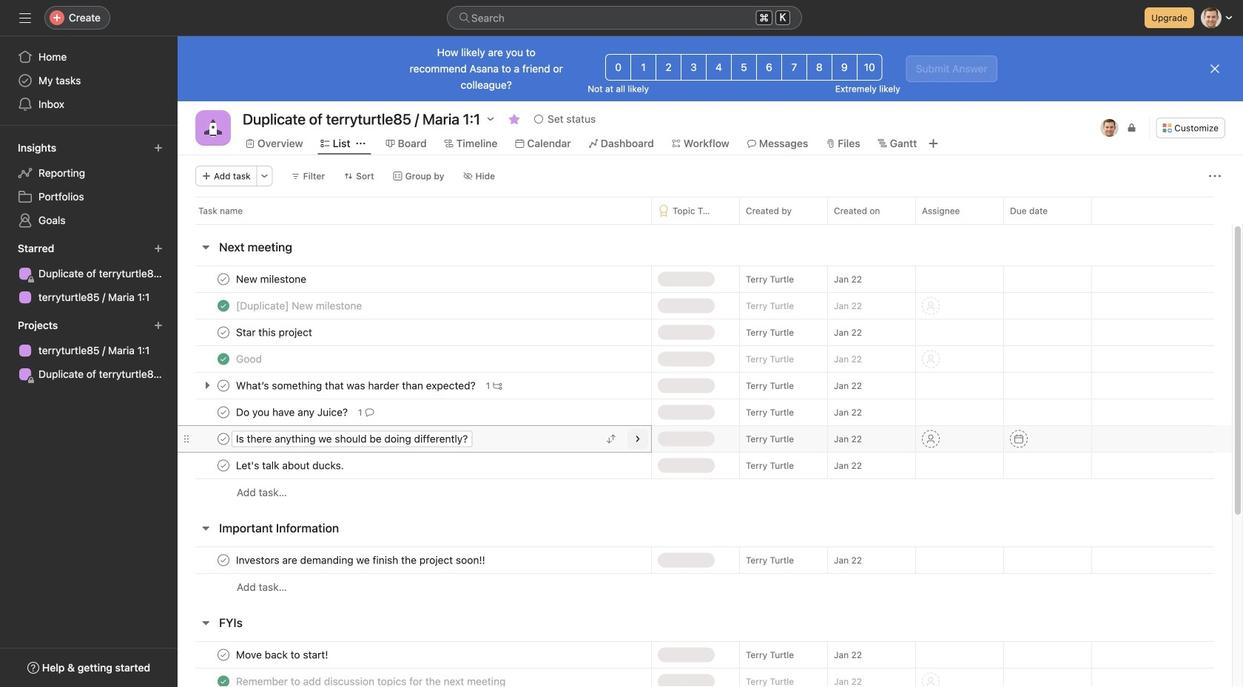 Task type: locate. For each thing, give the bounding box(es) containing it.
good cell
[[178, 346, 652, 373]]

add tab image
[[928, 138, 940, 150]]

1 mark complete checkbox from the top
[[215, 324, 232, 342]]

cell
[[1004, 669, 1093, 688]]

1 completed image from the top
[[215, 297, 232, 315]]

completed image
[[215, 297, 232, 315], [215, 673, 232, 688]]

6 task name text field from the top
[[233, 553, 490, 568]]

expand subtask list for the task what's something that was harder than expected? image
[[201, 380, 213, 392]]

details image
[[634, 435, 643, 444]]

option group
[[606, 54, 883, 81]]

2 task name text field from the top
[[233, 299, 367, 314]]

task name text field inside remember to add discussion topics for the next meeting cell
[[233, 675, 510, 688]]

1 mark complete image from the top
[[215, 271, 232, 288]]

4 mark complete image from the top
[[215, 431, 232, 448]]

is there anything we should be doing differently? cell
[[178, 426, 652, 453]]

mark complete image for mark complete checkbox inside the let's talk about ducks. cell
[[215, 457, 232, 475]]

1 horizontal spatial more actions image
[[1210, 170, 1222, 182]]

1 collapse task list for this group image from the top
[[200, 241, 212, 253]]

2 mark complete checkbox from the top
[[215, 377, 232, 395]]

3 collapse task list for this group image from the top
[[200, 617, 212, 629]]

dismiss image
[[1210, 63, 1222, 75]]

1 vertical spatial completed checkbox
[[215, 673, 232, 688]]

star this project cell
[[178, 319, 652, 346]]

6 mark complete image from the top
[[215, 552, 232, 570]]

mark complete image for task name text field in 'star this project' cell
[[215, 324, 232, 342]]

header important information tree grid
[[178, 547, 1233, 601]]

insights element
[[0, 135, 178, 235]]

0 vertical spatial mark complete image
[[215, 324, 232, 342]]

mark complete checkbox inside the is there anything we should be doing differently? cell
[[215, 431, 232, 448]]

Completed checkbox
[[215, 297, 232, 315], [215, 673, 232, 688]]

tab actions image
[[357, 139, 365, 148]]

task name text field for investors are demanding we finish the project soon!! cell
[[233, 553, 490, 568]]

what's something that was harder than expected? cell
[[178, 372, 652, 400]]

3 task name text field from the top
[[233, 459, 349, 473]]

new insights image
[[154, 144, 163, 153]]

mark complete checkbox inside the let's talk about ducks. cell
[[215, 457, 232, 475]]

move back to start! cell
[[178, 642, 652, 669]]

more actions image
[[1210, 170, 1222, 182], [260, 172, 269, 181]]

4 mark complete checkbox from the top
[[215, 647, 232, 664]]

mark complete image inside 'star this project' cell
[[215, 324, 232, 342]]

collapse task list for this group image for mark complete option inside the move back to start! cell
[[200, 617, 212, 629]]

task name text field inside the let's talk about ducks. cell
[[233, 459, 349, 473]]

None field
[[447, 6, 803, 30]]

5 task name text field from the top
[[233, 432, 473, 447]]

Mark complete checkbox
[[215, 271, 232, 288], [215, 431, 232, 448], [215, 552, 232, 570], [215, 647, 232, 664]]

completed image inside remember to add discussion topics for the next meeting cell
[[215, 673, 232, 688]]

completed checkbox inside remember to add discussion topics for the next meeting cell
[[215, 673, 232, 688]]

completed image
[[215, 351, 232, 368]]

4 task name text field from the top
[[233, 379, 480, 394]]

collapse task list for this group image
[[200, 241, 212, 253], [200, 523, 212, 535], [200, 617, 212, 629]]

7 task name text field from the top
[[233, 675, 510, 688]]

4 task name text field from the top
[[233, 648, 333, 663]]

mark complete checkbox inside investors are demanding we finish the project soon!! cell
[[215, 552, 232, 570]]

mark complete image for mark complete option inside the the is there anything we should be doing differently? cell
[[215, 431, 232, 448]]

2 vertical spatial collapse task list for this group image
[[200, 617, 212, 629]]

task name text field for 'star this project' cell
[[233, 325, 317, 340]]

3 mark complete checkbox from the top
[[215, 404, 232, 422]]

rocket image
[[204, 119, 222, 137]]

completed image for task name text field inside [duplicate] new milestone cell
[[215, 297, 232, 315]]

5 mark complete image from the top
[[215, 457, 232, 475]]

row
[[178, 197, 1244, 224], [195, 224, 1215, 225], [178, 266, 1233, 293], [178, 292, 1233, 320], [178, 319, 1233, 346], [178, 346, 1233, 373], [178, 372, 1233, 400], [178, 399, 1233, 426], [178, 426, 1233, 453], [178, 452, 1233, 480], [178, 479, 1233, 506], [178, 547, 1233, 575], [178, 574, 1233, 601], [178, 642, 1233, 669], [178, 669, 1233, 688]]

mark complete image for mark complete option in investors are demanding we finish the project soon!! cell
[[215, 552, 232, 570]]

completed checkbox inside [duplicate] new milestone cell
[[215, 297, 232, 315]]

2 mark complete image from the top
[[215, 647, 232, 664]]

3 mark complete checkbox from the top
[[215, 552, 232, 570]]

1 task name text field from the top
[[233, 272, 311, 287]]

task name text field inside do you have any juice? cell
[[233, 405, 352, 420]]

1 mark complete image from the top
[[215, 324, 232, 342]]

1 comment image
[[365, 408, 374, 417]]

None radio
[[606, 54, 632, 81], [706, 54, 732, 81], [731, 54, 757, 81], [782, 54, 808, 81], [832, 54, 858, 81], [606, 54, 632, 81], [706, 54, 732, 81], [731, 54, 757, 81], [782, 54, 808, 81], [832, 54, 858, 81]]

1 mark complete checkbox from the top
[[215, 271, 232, 288]]

task name text field inside investors are demanding we finish the project soon!! cell
[[233, 553, 490, 568]]

task name text field inside new milestone cell
[[233, 272, 311, 287]]

None radio
[[631, 54, 657, 81], [656, 54, 682, 81], [681, 54, 707, 81], [757, 54, 782, 81], [807, 54, 833, 81], [857, 54, 883, 81], [631, 54, 657, 81], [656, 54, 682, 81], [681, 54, 707, 81], [757, 54, 782, 81], [807, 54, 833, 81], [857, 54, 883, 81]]

4 mark complete checkbox from the top
[[215, 457, 232, 475]]

completed image inside [duplicate] new milestone cell
[[215, 297, 232, 315]]

1 vertical spatial mark complete image
[[215, 647, 232, 664]]

add items to starred image
[[154, 244, 163, 253]]

Task name text field
[[233, 272, 311, 287], [233, 299, 367, 314], [233, 325, 317, 340], [233, 379, 480, 394], [233, 432, 473, 447], [233, 553, 490, 568], [233, 675, 510, 688]]

2 task name text field from the top
[[233, 405, 352, 420]]

mark complete checkbox inside 'star this project' cell
[[215, 324, 232, 342]]

2 mark complete image from the top
[[215, 377, 232, 395]]

new project or portfolio image
[[154, 321, 163, 330]]

1 vertical spatial collapse task list for this group image
[[200, 523, 212, 535]]

task name text field inside move back to start! cell
[[233, 648, 333, 663]]

collapse task list for this group image for mark complete option in new milestone cell
[[200, 241, 212, 253]]

2 completed checkbox from the top
[[215, 673, 232, 688]]

mark complete image inside new milestone cell
[[215, 271, 232, 288]]

2 mark complete checkbox from the top
[[215, 431, 232, 448]]

0 vertical spatial completed checkbox
[[215, 297, 232, 315]]

0 vertical spatial completed image
[[215, 297, 232, 315]]

mark complete image inside do you have any juice? cell
[[215, 404, 232, 422]]

mark complete image
[[215, 271, 232, 288], [215, 377, 232, 395], [215, 404, 232, 422], [215, 431, 232, 448], [215, 457, 232, 475], [215, 552, 232, 570]]

mark complete image inside move back to start! cell
[[215, 647, 232, 664]]

task name text field inside 'star this project' cell
[[233, 325, 317, 340]]

Task name text field
[[233, 352, 267, 367], [233, 405, 352, 420], [233, 459, 349, 473], [233, 648, 333, 663]]

do you have any juice? cell
[[178, 399, 652, 426]]

3 task name text field from the top
[[233, 325, 317, 340]]

mark complete checkbox inside new milestone cell
[[215, 271, 232, 288]]

mark complete image for task name text box in the move back to start! cell
[[215, 647, 232, 664]]

mark complete image inside investors are demanding we finish the project soon!! cell
[[215, 552, 232, 570]]

0 vertical spatial collapse task list for this group image
[[200, 241, 212, 253]]

2 collapse task list for this group image from the top
[[200, 523, 212, 535]]

1 vertical spatial completed image
[[215, 673, 232, 688]]

task name text field for the is there anything we should be doing differently? cell
[[233, 432, 473, 447]]

investors are demanding we finish the project soon!! cell
[[178, 547, 652, 575]]

task name text field inside [duplicate] new milestone cell
[[233, 299, 367, 314]]

Mark complete checkbox
[[215, 324, 232, 342], [215, 377, 232, 395], [215, 404, 232, 422], [215, 457, 232, 475]]

mark complete image for mark complete checkbox in do you have any juice? cell
[[215, 404, 232, 422]]

header next meeting tree grid
[[178, 266, 1233, 506]]

task name text field inside the is there anything we should be doing differently? cell
[[233, 432, 473, 447]]

task name text field for remember to add discussion topics for the next meeting cell
[[233, 675, 510, 688]]

3 mark complete image from the top
[[215, 404, 232, 422]]

mark complete checkbox inside do you have any juice? cell
[[215, 404, 232, 422]]

2 completed image from the top
[[215, 673, 232, 688]]

task name text field inside good cell
[[233, 352, 267, 367]]

1 completed checkbox from the top
[[215, 297, 232, 315]]

mark complete image inside the let's talk about ducks. cell
[[215, 457, 232, 475]]

mark complete image inside what's something that was harder than expected? cell
[[215, 377, 232, 395]]

mark complete image
[[215, 324, 232, 342], [215, 647, 232, 664]]

1 task name text field from the top
[[233, 352, 267, 367]]



Task type: describe. For each thing, give the bounding box(es) containing it.
task name text field for do you have any juice? cell
[[233, 405, 352, 420]]

mark complete image for mark complete checkbox in what's something that was harder than expected? cell
[[215, 377, 232, 395]]

completed checkbox for remember to add discussion topics for the next meeting cell
[[215, 673, 232, 688]]

header fyis tree grid
[[178, 642, 1233, 688]]

task name text field for good cell
[[233, 352, 267, 367]]

new milestone cell
[[178, 266, 652, 293]]

1 subtask image
[[493, 382, 502, 391]]

task name text field for the let's talk about ducks. cell
[[233, 459, 349, 473]]

mark complete image for mark complete option in new milestone cell
[[215, 271, 232, 288]]

Completed checkbox
[[215, 351, 232, 368]]

global element
[[0, 36, 178, 125]]

projects element
[[0, 312, 178, 389]]

0 horizontal spatial more actions image
[[260, 172, 269, 181]]

remove from starred image
[[509, 113, 521, 125]]

mark complete checkbox for task name text field in the the is there anything we should be doing differently? cell
[[215, 431, 232, 448]]

starred element
[[0, 235, 178, 312]]

mark complete checkbox for task name text field within the investors are demanding we finish the project soon!! cell
[[215, 552, 232, 570]]

mark complete checkbox inside move back to start! cell
[[215, 647, 232, 664]]

task name text field for [duplicate] new milestone cell
[[233, 299, 367, 314]]

[duplicate] new milestone cell
[[178, 292, 652, 320]]

remember to add discussion topics for the next meeting cell
[[178, 669, 652, 688]]

task name text field inside what's something that was harder than expected? cell
[[233, 379, 480, 394]]

hide sidebar image
[[19, 12, 31, 24]]

mark complete checkbox inside what's something that was harder than expected? cell
[[215, 377, 232, 395]]

completed checkbox for [duplicate] new milestone cell
[[215, 297, 232, 315]]

collapse task list for this group image for mark complete option in investors are demanding we finish the project soon!! cell
[[200, 523, 212, 535]]

mark complete checkbox for task name text field inside new milestone cell
[[215, 271, 232, 288]]

let's talk about ducks. cell
[[178, 452, 652, 480]]

task name text field for new milestone cell
[[233, 272, 311, 287]]

mark complete checkbox for task name text box inside do you have any juice? cell
[[215, 404, 232, 422]]

Search tasks, projects, and more text field
[[447, 6, 803, 30]]

move tasks between sections image
[[607, 435, 616, 444]]

mark complete checkbox for task name text box inside the the let's talk about ducks. cell
[[215, 457, 232, 475]]

completed image for task name text field in the remember to add discussion topics for the next meeting cell
[[215, 673, 232, 688]]

task name text field for move back to start! cell
[[233, 648, 333, 663]]

mark complete checkbox for task name text field in 'star this project' cell
[[215, 324, 232, 342]]



Task type: vqa. For each thing, say whether or not it's contained in the screenshot.
Reporting
no



